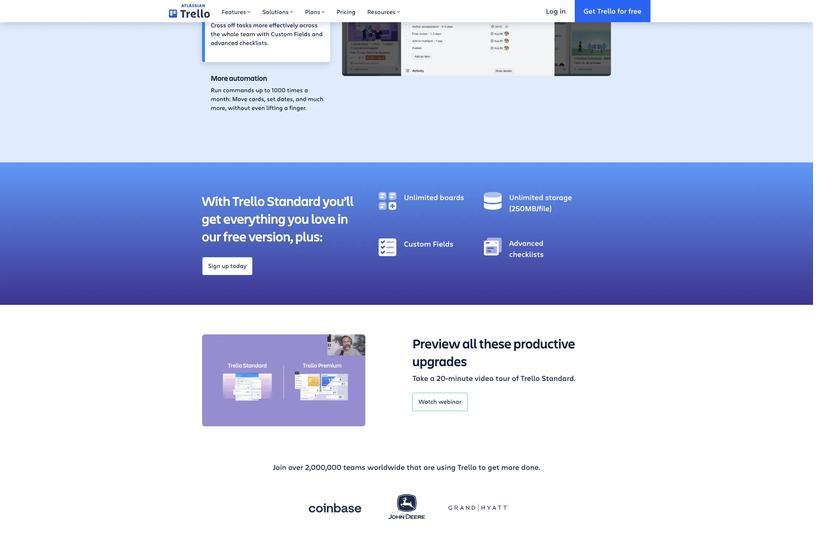 Task type: describe. For each thing, give the bounding box(es) containing it.
preview
[[413, 335, 460, 353]]

cross
[[211, 21, 226, 29]]

run
[[211, 86, 222, 94]]

get trello for free
[[584, 6, 642, 15]]

grand hyatt logo image
[[448, 494, 508, 523]]

2,000,000
[[305, 463, 341, 473]]

finger.
[[289, 104, 306, 112]]

pricing link
[[331, 0, 361, 22]]

and inside more automation run commands up to 1000 times a month: move cards, set dates, and much more, without even lifting a finger.
[[296, 95, 306, 103]]

lifting
[[266, 104, 283, 112]]

plans button
[[299, 0, 331, 22]]

up inside more automation run commands up to 1000 times a month: move cards, set dates, and much more, without even lifting a finger.
[[256, 86, 263, 94]]

unlimited storage (250mb/file)
[[509, 193, 572, 214]]

are
[[424, 463, 435, 473]]

custom fields
[[404, 239, 453, 249]]

coinbase logo image
[[305, 494, 365, 523]]

done.
[[521, 463, 540, 473]]

of
[[512, 374, 519, 384]]

join over 2,000,000 teams worldwide that are using trello to get more done.
[[273, 463, 540, 473]]

you
[[288, 210, 309, 228]]

you'll
[[323, 192, 354, 210]]

tour
[[496, 374, 510, 384]]

tasks
[[237, 21, 252, 29]]

in inside with trello standard you'll get everything you love in our free version, plus:
[[338, 210, 348, 228]]

unlimited for unlimited storage (250mb/file)
[[509, 193, 543, 203]]

powerful
[[211, 8, 240, 18]]

more,
[[211, 104, 227, 112]]

watch webinar link
[[413, 393, 468, 412]]

get trello for free link
[[575, 0, 650, 22]]

everything
[[223, 210, 286, 228]]

whole
[[222, 30, 239, 38]]

john deere logo image
[[377, 488, 437, 528]]

features button
[[216, 0, 257, 22]]

much
[[308, 95, 323, 103]]

1 horizontal spatial free
[[629, 6, 642, 15]]

productive
[[514, 335, 575, 353]]

month:
[[211, 95, 231, 103]]

1 horizontal spatial to
[[479, 463, 486, 473]]

take
[[413, 374, 428, 384]]

without
[[228, 104, 250, 112]]

get inside with trello standard you'll get everything you love in our free version, plus:
[[202, 210, 221, 228]]

effectively
[[269, 21, 298, 29]]

more inside powerful collaboration features cross off tasks more effectively across the whole team with custom fields and advanced checklists.
[[253, 21, 268, 29]]

sign up today
[[208, 262, 247, 270]]

features
[[222, 8, 246, 16]]

trello inside get trello for free link
[[597, 6, 616, 15]]

standard
[[267, 192, 321, 210]]

(250mb/file)
[[509, 204, 552, 214]]

even
[[252, 104, 265, 112]]

unlimited for unlimited boards
[[404, 193, 438, 203]]

1 horizontal spatial a
[[304, 86, 308, 94]]

more automation run commands up to 1000 times a month: move cards, set dates, and much more, without even lifting a finger.
[[211, 73, 323, 112]]

sign up today link
[[202, 257, 253, 276]]

worldwide
[[367, 463, 405, 473]]

team
[[240, 30, 255, 38]]

trello inside with trello standard you'll get everything you love in our free version, plus:
[[233, 192, 265, 210]]

advanced checklists
[[509, 238, 544, 259]]

checklists.
[[240, 39, 268, 47]]

features
[[286, 8, 312, 18]]

upgrades
[[413, 353, 467, 370]]

set
[[267, 95, 276, 103]]

watch webinar
[[419, 398, 461, 406]]

advanced
[[211, 39, 238, 47]]

sign
[[208, 262, 220, 270]]

solutions
[[263, 8, 289, 16]]

for
[[618, 6, 627, 15]]

free inside with trello standard you'll get everything you love in our free version, plus:
[[223, 228, 246, 245]]

collaboration
[[242, 8, 284, 18]]

1 vertical spatial fields
[[433, 239, 453, 249]]

using
[[437, 463, 456, 473]]

resources button
[[361, 0, 406, 22]]

that
[[407, 463, 422, 473]]

today
[[230, 262, 247, 270]]

our
[[202, 228, 221, 245]]

webinar
[[438, 398, 461, 406]]



Task type: vqa. For each thing, say whether or not it's contained in the screenshot.
left Custom
yes



Task type: locate. For each thing, give the bounding box(es) containing it.
unlimited boards
[[404, 193, 464, 203]]

and inside powerful collaboration features cross off tasks more effectively across the whole team with custom fields and advanced checklists.
[[312, 30, 323, 38]]

0 vertical spatial get
[[202, 210, 221, 228]]

move
[[232, 95, 247, 103]]

all
[[463, 335, 477, 353]]

to up set
[[264, 86, 270, 94]]

0 vertical spatial a
[[304, 86, 308, 94]]

teams
[[343, 463, 366, 473]]

love
[[311, 210, 336, 228]]

checklists
[[509, 249, 544, 259]]

1 vertical spatial custom
[[404, 239, 431, 249]]

pricing
[[337, 8, 356, 16]]

off
[[228, 21, 235, 29]]

cards,
[[249, 95, 265, 103]]

up up the cards,
[[256, 86, 263, 94]]

more left done.
[[501, 463, 519, 473]]

over
[[288, 463, 303, 473]]

1 horizontal spatial custom
[[404, 239, 431, 249]]

free right our at the left top
[[223, 228, 246, 245]]

0 vertical spatial to
[[264, 86, 270, 94]]

with
[[202, 192, 230, 210]]

watch
[[419, 398, 437, 406]]

1 horizontal spatial and
[[312, 30, 323, 38]]

boards
[[440, 193, 464, 203]]

a left the 20-
[[430, 374, 435, 384]]

2 vertical spatial a
[[430, 374, 435, 384]]

a
[[304, 86, 308, 94], [284, 104, 288, 112], [430, 374, 435, 384]]

1 vertical spatial up
[[222, 262, 229, 270]]

0 vertical spatial and
[[312, 30, 323, 38]]

and
[[312, 30, 323, 38], [296, 95, 306, 103]]

in right love
[[338, 210, 348, 228]]

custom
[[271, 30, 293, 38], [404, 239, 431, 249]]

0 vertical spatial up
[[256, 86, 263, 94]]

to inside more automation run commands up to 1000 times a month: move cards, set dates, and much more, without even lifting a finger.
[[264, 86, 270, 94]]

20-
[[436, 374, 448, 384]]

1 horizontal spatial more
[[501, 463, 519, 473]]

video
[[475, 374, 494, 384]]

1000
[[272, 86, 286, 94]]

resources
[[367, 8, 396, 16]]

0 vertical spatial custom
[[271, 30, 293, 38]]

0 horizontal spatial get
[[202, 210, 221, 228]]

unlimited up (250mb/file)
[[509, 193, 543, 203]]

trello right using
[[458, 463, 477, 473]]

log in
[[546, 6, 566, 15]]

standard.
[[542, 374, 575, 384]]

0 vertical spatial free
[[629, 6, 642, 15]]

0 horizontal spatial a
[[284, 104, 288, 112]]

and down "across"
[[312, 30, 323, 38]]

up right sign
[[222, 262, 229, 270]]

join
[[273, 463, 286, 473]]

trello
[[597, 6, 616, 15], [233, 192, 265, 210], [521, 374, 540, 384], [458, 463, 477, 473]]

in right log
[[560, 6, 566, 15]]

0 horizontal spatial fields
[[294, 30, 311, 38]]

get
[[584, 6, 596, 15]]

more
[[253, 21, 268, 29], [501, 463, 519, 473]]

1 horizontal spatial fields
[[433, 239, 453, 249]]

1 horizontal spatial in
[[560, 6, 566, 15]]

1 horizontal spatial unlimited
[[509, 193, 543, 203]]

in
[[560, 6, 566, 15], [338, 210, 348, 228]]

1 vertical spatial get
[[488, 463, 500, 473]]

solutions button
[[257, 0, 299, 22]]

free right for
[[629, 6, 642, 15]]

fields
[[294, 30, 311, 38], [433, 239, 453, 249]]

up inside sign up today link
[[222, 262, 229, 270]]

0 vertical spatial in
[[560, 6, 566, 15]]

0 horizontal spatial more
[[253, 21, 268, 29]]

powerful collaboration features cross off tasks more effectively across the whole team with custom fields and advanced checklists.
[[211, 8, 323, 47]]

commands
[[223, 86, 254, 94]]

times
[[287, 86, 303, 94]]

fields inside powerful collaboration features cross off tasks more effectively across the whole team with custom fields and advanced checklists.
[[294, 30, 311, 38]]

storage
[[545, 193, 572, 203]]

preview all these productive upgrades take a 20-minute video tour of trello standard.
[[413, 335, 575, 384]]

to right using
[[479, 463, 486, 473]]

unlimited
[[404, 193, 438, 203], [509, 193, 543, 203]]

1 vertical spatial free
[[223, 228, 246, 245]]

0 horizontal spatial custom
[[271, 30, 293, 38]]

2 unlimited from the left
[[509, 193, 543, 203]]

with
[[257, 30, 269, 38]]

0 horizontal spatial to
[[264, 86, 270, 94]]

a right times
[[304, 86, 308, 94]]

0 horizontal spatial free
[[223, 228, 246, 245]]

a down dates,
[[284, 104, 288, 112]]

1 vertical spatial more
[[501, 463, 519, 473]]

more
[[211, 73, 228, 83]]

1 unlimited from the left
[[404, 193, 438, 203]]

log in link
[[537, 0, 575, 22]]

plus:
[[295, 228, 323, 245]]

to
[[264, 86, 270, 94], [479, 463, 486, 473]]

unlimited left 'boards' at the right top of page
[[404, 193, 438, 203]]

2 horizontal spatial a
[[430, 374, 435, 384]]

custom inside powerful collaboration features cross off tasks more effectively across the whole team with custom fields and advanced checklists.
[[271, 30, 293, 38]]

0 horizontal spatial unlimited
[[404, 193, 438, 203]]

1 horizontal spatial get
[[488, 463, 500, 473]]

log
[[546, 6, 558, 15]]

the
[[211, 30, 220, 38]]

1 vertical spatial to
[[479, 463, 486, 473]]

trello right with
[[233, 192, 265, 210]]

trello right of
[[521, 374, 540, 384]]

1 vertical spatial a
[[284, 104, 288, 112]]

0 horizontal spatial up
[[222, 262, 229, 270]]

plans
[[305, 8, 320, 16]]

a inside preview all these productive upgrades take a 20-minute video tour of trello standard.
[[430, 374, 435, 384]]

automation
[[229, 73, 267, 83]]

1 vertical spatial in
[[338, 210, 348, 228]]

trello left for
[[597, 6, 616, 15]]

0 vertical spatial more
[[253, 21, 268, 29]]

with trello standard you'll get everything you love in our free version, plus:
[[202, 192, 354, 245]]

and up finger. at top
[[296, 95, 306, 103]]

minute
[[448, 374, 473, 384]]

free
[[629, 6, 642, 15], [223, 228, 246, 245]]

0 vertical spatial fields
[[294, 30, 311, 38]]

across
[[299, 21, 318, 29]]

0 horizontal spatial in
[[338, 210, 348, 228]]

more up with
[[253, 21, 268, 29]]

atlassian trello image
[[169, 4, 210, 18]]

unlimited inside 'unlimited storage (250mb/file)'
[[509, 193, 543, 203]]

1 horizontal spatial up
[[256, 86, 263, 94]]

trello inside preview all these productive upgrades take a 20-minute video tour of trello standard.
[[521, 374, 540, 384]]

image showing a screenshot from the trello standard webinar image
[[202, 335, 366, 427]]

these
[[479, 335, 511, 353]]

dates,
[[277, 95, 294, 103]]

version,
[[249, 228, 293, 245]]

1 vertical spatial and
[[296, 95, 306, 103]]

up
[[256, 86, 263, 94], [222, 262, 229, 270]]

advanced
[[509, 238, 544, 248]]

0 horizontal spatial and
[[296, 95, 306, 103]]



